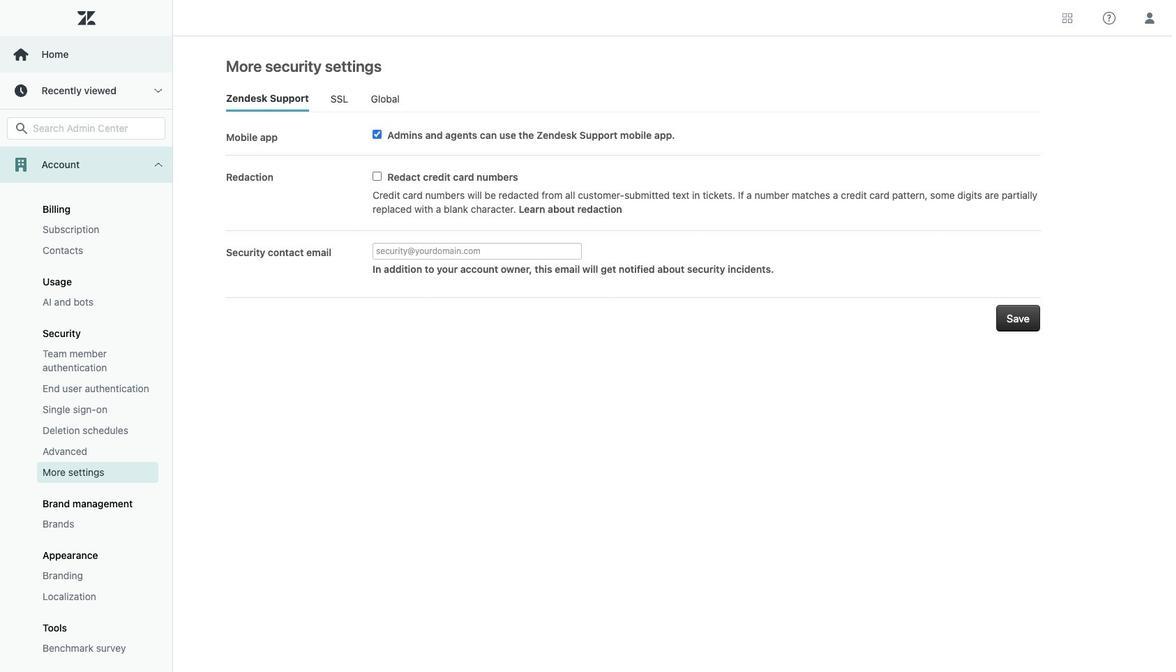 Task type: describe. For each thing, give the bounding box(es) containing it.
security element
[[43, 327, 81, 339]]

benchmark survey element
[[43, 642, 126, 656]]

tree inside primary "element"
[[0, 147, 172, 672]]

tree item inside primary "element"
[[0, 147, 172, 670]]

appearance element
[[43, 549, 98, 561]]

branding element
[[43, 569, 83, 583]]

none search field inside primary "element"
[[0, 117, 172, 140]]

help image
[[1104, 12, 1116, 24]]

brands element
[[43, 517, 74, 531]]

contacts element
[[43, 244, 83, 258]]

tools element
[[43, 622, 67, 634]]

end user authentication element
[[43, 382, 149, 396]]

Search Admin Center field
[[33, 122, 156, 135]]

primary element
[[0, 0, 173, 672]]

subscription element
[[43, 223, 99, 237]]

team member authentication element
[[43, 347, 153, 375]]

group inside primary "element"
[[0, 183, 172, 670]]



Task type: locate. For each thing, give the bounding box(es) containing it.
None search field
[[0, 117, 172, 140]]

billing element
[[43, 203, 71, 215]]

advanced element
[[43, 445, 87, 459]]

single sign-on element
[[43, 403, 108, 417]]

localization element
[[43, 590, 96, 604]]

deletion schedules element
[[43, 424, 128, 438]]

usage element
[[43, 276, 72, 288]]

user menu image
[[1141, 9, 1160, 27]]

ai and bots element
[[43, 295, 94, 309]]

group
[[0, 183, 172, 670]]

zendesk products image
[[1063, 13, 1073, 23]]

tree item
[[0, 147, 172, 670]]

more settings element
[[43, 466, 104, 480]]

tree
[[0, 147, 172, 672]]

brand management element
[[43, 498, 133, 510]]



Task type: vqa. For each thing, say whether or not it's contained in the screenshot.
group at the left of the page
yes



